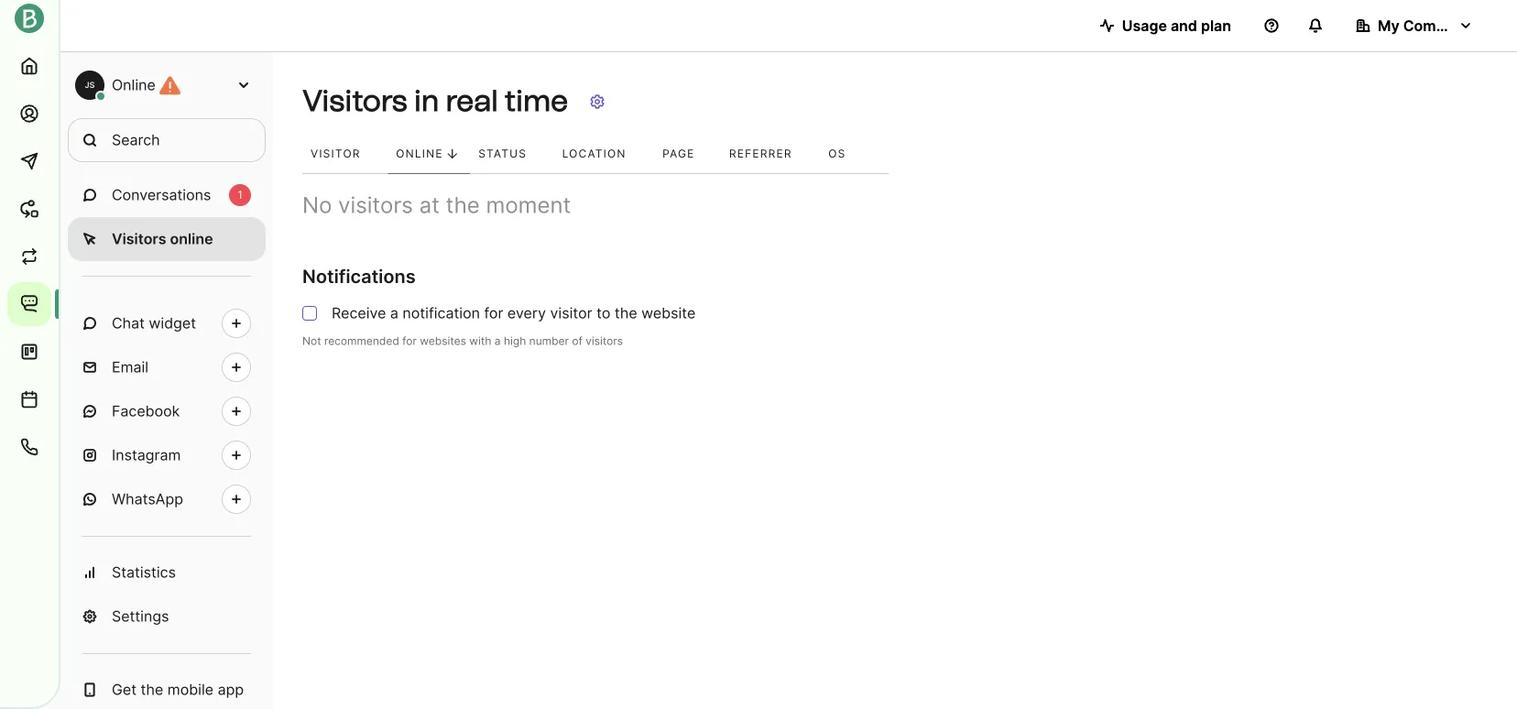 Task type: describe. For each thing, give the bounding box(es) containing it.
status
[[478, 147, 527, 161]]

recommended
[[324, 335, 399, 348]]

referrer button
[[721, 135, 820, 174]]

online button
[[388, 135, 470, 174]]

visitors for visitors online
[[112, 230, 166, 248]]

in
[[414, 83, 439, 118]]

1
[[238, 188, 243, 202]]

instagram
[[112, 446, 181, 464]]

get
[[112, 681, 137, 699]]

time
[[505, 83, 568, 118]]

usage
[[1122, 16, 1167, 34]]

email link
[[68, 345, 266, 389]]

online inside button
[[396, 147, 443, 161]]

page button
[[654, 135, 721, 174]]

visitor
[[311, 147, 361, 161]]

statistics
[[112, 564, 176, 581]]

with
[[469, 335, 492, 348]]

visitors for visitors in real time
[[302, 83, 407, 118]]

notifications
[[302, 265, 416, 288]]

to
[[597, 304, 611, 322]]

number
[[529, 335, 569, 348]]

2 vertical spatial the
[[141, 681, 163, 699]]

visitors online
[[112, 230, 213, 248]]

websites
[[420, 335, 466, 348]]

js
[[85, 80, 95, 90]]

settings link
[[68, 595, 266, 639]]

page
[[663, 147, 695, 161]]

conversations
[[112, 186, 211, 204]]

no visitors at the moment
[[302, 192, 571, 219]]

email
[[112, 358, 149, 376]]

chat widget
[[112, 314, 196, 332]]

statistics link
[[68, 551, 266, 595]]

moment
[[486, 192, 571, 219]]

real
[[446, 83, 498, 118]]

search
[[112, 131, 160, 149]]

app
[[218, 681, 244, 699]]

facebook
[[112, 402, 180, 420]]

0 vertical spatial for
[[484, 304, 503, 322]]

notification
[[403, 304, 480, 322]]

status button
[[470, 135, 554, 174]]

my company button
[[1341, 7, 1488, 44]]

os button
[[820, 135, 871, 174]]

search link
[[68, 118, 266, 162]]

usage and plan
[[1122, 16, 1232, 34]]

0 vertical spatial a
[[390, 304, 399, 322]]

instagram link
[[68, 433, 266, 477]]

0 horizontal spatial for
[[402, 335, 417, 348]]

get the mobile app
[[112, 681, 244, 699]]

mobile
[[167, 681, 214, 699]]



Task type: locate. For each thing, give the bounding box(es) containing it.
1 horizontal spatial the
[[446, 192, 480, 219]]

online
[[170, 230, 213, 248]]

a
[[390, 304, 399, 322], [495, 335, 501, 348]]

receive a notification for every visitor to the website
[[332, 304, 696, 322]]

location
[[562, 147, 626, 161]]

my
[[1378, 16, 1400, 34]]

for left the websites at the left top
[[402, 335, 417, 348]]

0 horizontal spatial visitors
[[112, 230, 166, 248]]

online right "js"
[[112, 76, 156, 94]]

and
[[1171, 16, 1198, 34]]

not
[[302, 335, 321, 348]]

1 horizontal spatial online
[[396, 147, 443, 161]]

website
[[642, 304, 696, 322]]

1 horizontal spatial for
[[484, 304, 503, 322]]

widget
[[149, 314, 196, 332]]

1 vertical spatial visitors
[[112, 230, 166, 248]]

no
[[302, 192, 332, 219]]

the right get
[[141, 681, 163, 699]]

1 horizontal spatial a
[[495, 335, 501, 348]]

0 horizontal spatial a
[[390, 304, 399, 322]]

visitors down conversations
[[112, 230, 166, 248]]

get the mobile app link
[[68, 668, 266, 709]]

visitors up visitor "button"
[[302, 83, 407, 118]]

at
[[419, 192, 440, 219]]

0 vertical spatial visitors
[[302, 83, 407, 118]]

every
[[508, 304, 546, 322]]

receive
[[332, 304, 386, 322]]

facebook link
[[68, 389, 266, 433]]

chat
[[112, 314, 145, 332]]

usage and plan button
[[1086, 7, 1246, 44]]

whatsapp link
[[68, 477, 266, 521]]

the right at
[[446, 192, 480, 219]]

os
[[829, 147, 846, 161]]

for up with at left
[[484, 304, 503, 322]]

0 horizontal spatial online
[[112, 76, 156, 94]]

0 vertical spatial visitors
[[338, 192, 413, 219]]

company
[[1403, 16, 1471, 34]]

the right to
[[615, 304, 637, 322]]

1 vertical spatial the
[[615, 304, 637, 322]]

2 horizontal spatial the
[[615, 304, 637, 322]]

a right receive
[[390, 304, 399, 322]]

settings
[[112, 608, 169, 625]]

location button
[[554, 135, 654, 174]]

online up at
[[396, 147, 443, 161]]

the
[[446, 192, 480, 219], [615, 304, 637, 322], [141, 681, 163, 699]]

1 vertical spatial online
[[396, 147, 443, 161]]

visitors online link
[[68, 217, 266, 261]]

visitors right the of
[[586, 335, 623, 348]]

not recommended for websites with a high number of visitors
[[302, 335, 623, 348]]

visitor
[[550, 304, 592, 322]]

for
[[484, 304, 503, 322], [402, 335, 417, 348]]

plan
[[1201, 16, 1232, 34]]

1 horizontal spatial visitors
[[586, 335, 623, 348]]

whatsapp
[[112, 490, 183, 508]]

my company
[[1378, 16, 1471, 34]]

referrer
[[729, 147, 792, 161]]

0 vertical spatial the
[[446, 192, 480, 219]]

0 vertical spatial online
[[112, 76, 156, 94]]

visitor button
[[302, 135, 388, 174]]

1 vertical spatial a
[[495, 335, 501, 348]]

visitors
[[338, 192, 413, 219], [586, 335, 623, 348]]

visitors
[[302, 83, 407, 118], [112, 230, 166, 248]]

chat widget link
[[68, 301, 266, 345]]

1 vertical spatial for
[[402, 335, 417, 348]]

a right with at left
[[495, 335, 501, 348]]

0 horizontal spatial visitors
[[338, 192, 413, 219]]

1 horizontal spatial visitors
[[302, 83, 407, 118]]

online
[[112, 76, 156, 94], [396, 147, 443, 161]]

1 vertical spatial visitors
[[586, 335, 623, 348]]

0 horizontal spatial the
[[141, 681, 163, 699]]

visitors left at
[[338, 192, 413, 219]]

visitors in real time
[[302, 83, 568, 118]]

high
[[504, 335, 526, 348]]

of
[[572, 335, 583, 348]]



Task type: vqa. For each thing, say whether or not it's contained in the screenshot.
second connect from the bottom
no



